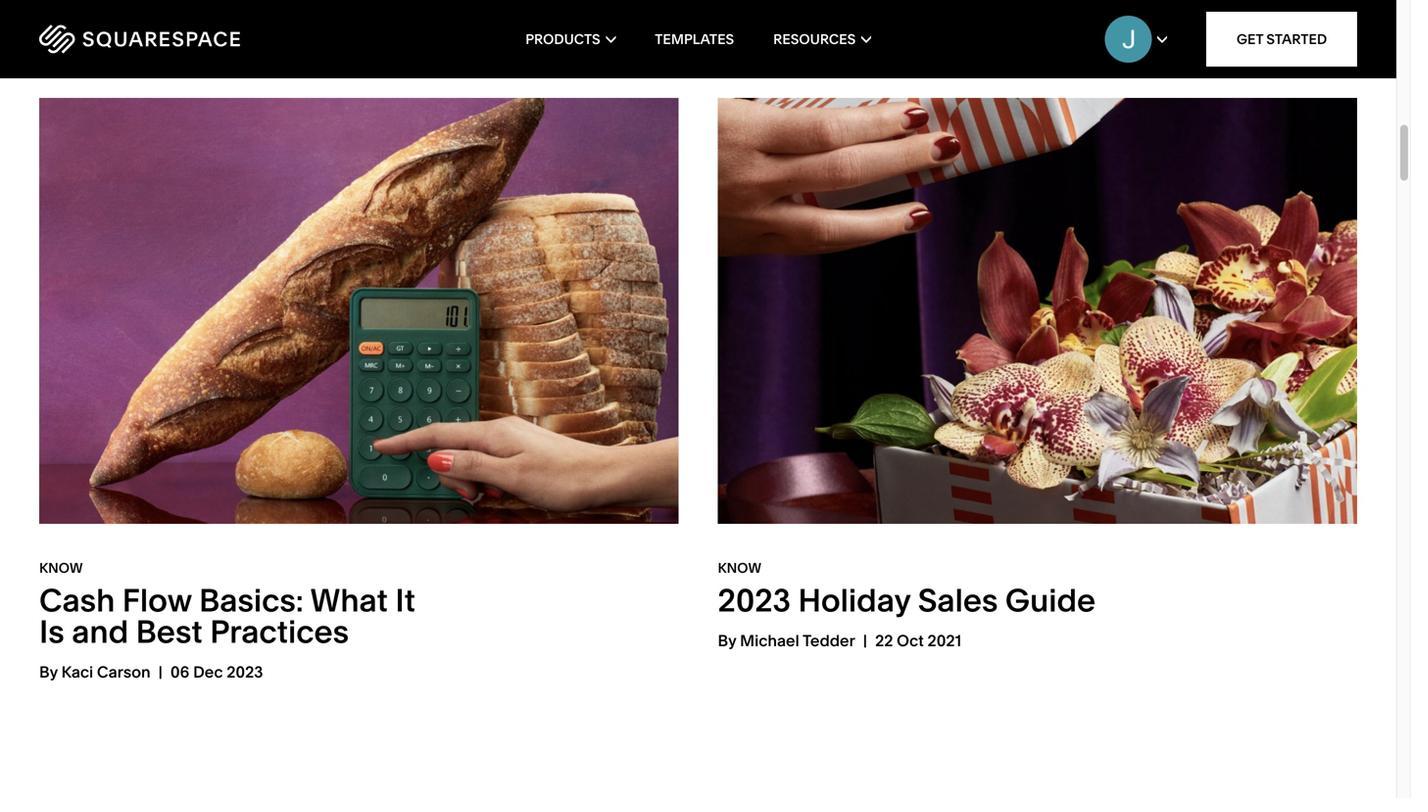 Task type: vqa. For each thing, say whether or not it's contained in the screenshot.
start AN
no



Task type: describe. For each thing, give the bounding box(es) containing it.
is
[[39, 613, 64, 651]]

it
[[395, 582, 415, 620]]

know 2023 holiday sales guide
[[718, 560, 1096, 620]]

resources button
[[773, 0, 871, 78]]

kaci
[[61, 663, 93, 682]]

basics:
[[199, 582, 303, 620]]

22 oct 2021
[[875, 632, 961, 651]]

squarespace logo image
[[39, 24, 240, 54]]

templates
[[655, 31, 734, 48]]

by for 2023 holiday sales guide
[[718, 632, 736, 651]]

guide
[[1005, 582, 1096, 620]]

tedder
[[803, 632, 855, 651]]

holiday
[[798, 582, 911, 620]]

sales
[[918, 582, 998, 620]]

0 horizontal spatial 2023
[[227, 663, 263, 682]]

know for 2023
[[718, 560, 761, 577]]

products button
[[525, 0, 616, 78]]

practices
[[210, 613, 349, 651]]



Task type: locate. For each thing, give the bounding box(es) containing it.
by for cash flow basics: what it is and best practices
[[39, 663, 58, 682]]

know cash flow basics: what it is and best practices
[[39, 560, 415, 651]]

2021
[[928, 632, 961, 651]]

1 horizontal spatial by
[[718, 632, 736, 651]]

carson
[[97, 663, 151, 682]]

know inside know cash flow basics: what it is and best practices
[[39, 560, 83, 577]]

get started link
[[1206, 12, 1357, 67]]

dec
[[193, 663, 223, 682]]

by left kaci
[[39, 663, 58, 682]]

by michael tedder
[[718, 632, 855, 651]]

get
[[1237, 31, 1263, 48]]

started
[[1267, 31, 1327, 48]]

products
[[525, 31, 600, 48]]

know for cash
[[39, 560, 83, 577]]

what
[[310, 582, 388, 620]]

1 horizontal spatial 2023
[[718, 582, 791, 620]]

by
[[718, 632, 736, 651], [39, 663, 58, 682]]

1 vertical spatial by
[[39, 663, 58, 682]]

know up cash
[[39, 560, 83, 577]]

by kaci carson
[[39, 663, 151, 682]]

0 vertical spatial by
[[718, 632, 736, 651]]

cash
[[39, 582, 115, 620]]

know
[[39, 560, 83, 577], [718, 560, 761, 577]]

2 know from the left
[[718, 560, 761, 577]]

by left michael on the right of page
[[718, 632, 736, 651]]

oct
[[897, 632, 924, 651]]

resources
[[773, 31, 856, 48]]

get started
[[1237, 31, 1327, 48]]

1 vertical spatial 2023
[[227, 663, 263, 682]]

and
[[72, 613, 129, 651]]

0 vertical spatial 2023
[[718, 582, 791, 620]]

1 horizontal spatial know
[[718, 560, 761, 577]]

0 horizontal spatial by
[[39, 663, 58, 682]]

1 know from the left
[[39, 560, 83, 577]]

know inside know 2023 holiday sales guide
[[718, 560, 761, 577]]

0 horizontal spatial know
[[39, 560, 83, 577]]

06
[[170, 663, 189, 682]]

06 dec 2023
[[170, 663, 263, 682]]

2023 up michael on the right of page
[[718, 582, 791, 620]]

2023 inside know 2023 holiday sales guide
[[718, 582, 791, 620]]

flow
[[122, 582, 192, 620]]

2023 right dec
[[227, 663, 263, 682]]

templates link
[[655, 0, 734, 78]]

2023
[[718, 582, 791, 620], [227, 663, 263, 682]]

best
[[136, 613, 203, 651]]

22
[[875, 632, 893, 651]]

squarespace logo link
[[39, 24, 303, 54]]

know up michael on the right of page
[[718, 560, 761, 577]]

michael
[[740, 632, 799, 651]]



